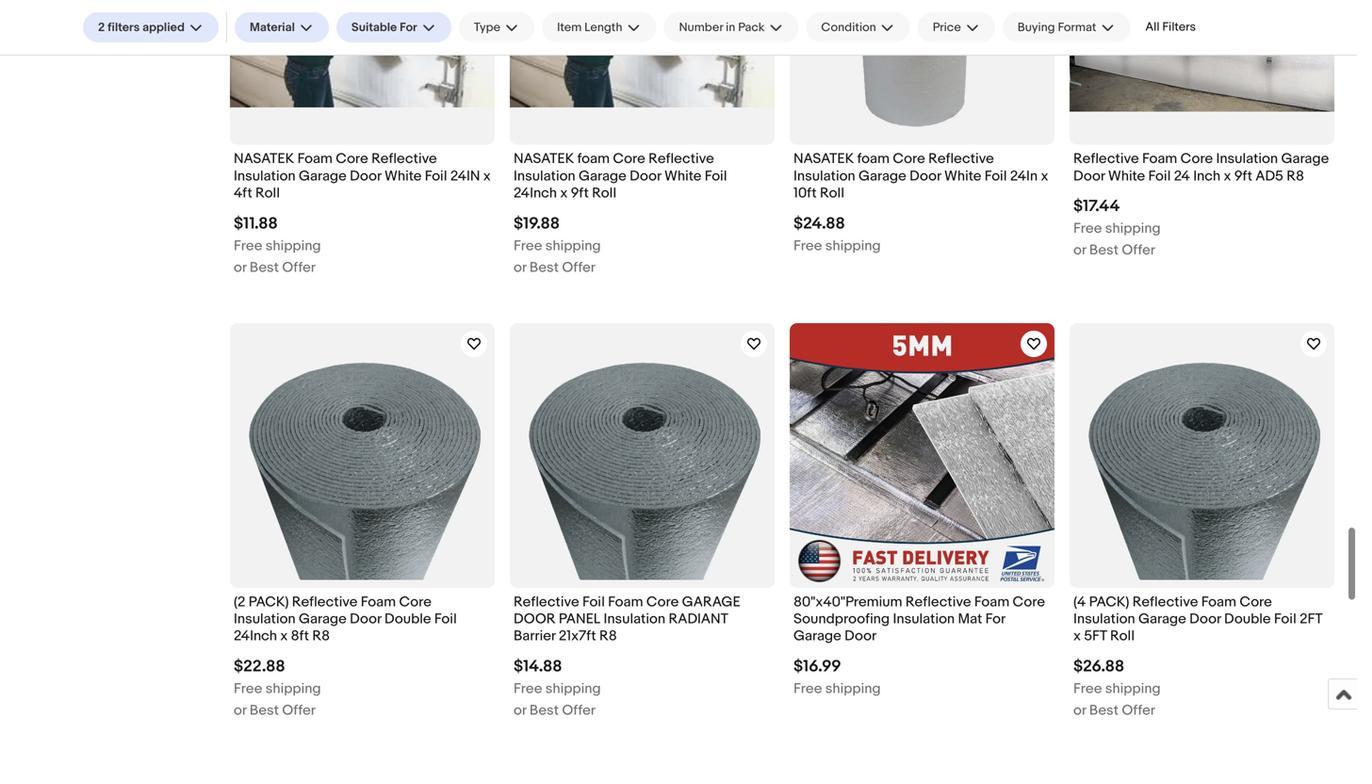 Task type: locate. For each thing, give the bounding box(es) containing it.
best inside "$17.44 free shipping or best offer"
[[1090, 242, 1119, 259]]

free down $14.88
[[514, 680, 542, 697]]

r8 right 8ft
[[312, 628, 330, 645]]

suitable for button
[[336, 12, 451, 42]]

free for $24.88
[[794, 237, 822, 254]]

1 pack) from the left
[[249, 594, 289, 611]]

9ft
[[1235, 168, 1253, 185], [571, 185, 589, 202]]

pack) right (4
[[1089, 594, 1130, 611]]

free down $24.88
[[794, 237, 822, 254]]

garage
[[682, 594, 741, 611]]

free for $16.99
[[794, 680, 822, 697]]

1 vertical spatial 24inch
[[234, 628, 277, 645]]

x inside nasatek foam core reflective insulation garage door white foil 24in x 4ft roll
[[483, 168, 491, 185]]

insulation right the panel in the bottom of the page
[[604, 611, 666, 628]]

r8
[[1287, 168, 1305, 185], [312, 628, 330, 645], [599, 628, 617, 645]]

pack) right (2
[[249, 594, 289, 611]]

door inside reflective foam core insulation garage door white foil 24 inch x 9ft ad5 r8
[[1074, 168, 1105, 185]]

nasatek inside 'nasatek foam core reflective insulation garage door white foil 24inch x 9ft roll'
[[514, 151, 574, 167]]

shipping for $19.88
[[546, 237, 601, 254]]

9ft left ad5
[[1235, 168, 1253, 185]]

shipping inside the $22.88 free shipping or best offer
[[266, 680, 321, 697]]

reflective foam core insulation garage door white foil 24 inch x 9ft ad5 r8 image
[[1070, 0, 1335, 112]]

offer for $22.88
[[282, 702, 316, 719]]

nasatek foam core reflective insulation garage door white foil 24inch x 9ft roll link
[[514, 151, 771, 207]]

shipping for $22.88
[[266, 680, 321, 697]]

shipping
[[1106, 220, 1161, 237], [266, 237, 321, 254], [546, 237, 601, 254], [826, 237, 881, 254], [266, 680, 321, 697], [546, 680, 601, 697], [826, 680, 881, 697], [1106, 680, 1161, 697]]

$22.88
[[234, 657, 285, 677]]

free down $19.88
[[514, 237, 542, 254]]

(4 pack) reflective foam core insulation garage door double foil 2ft x 5ft roll image
[[1070, 331, 1335, 580]]

foil
[[425, 168, 447, 185], [705, 168, 727, 185], [985, 168, 1007, 185], [1149, 168, 1171, 185], [583, 594, 605, 611], [434, 611, 457, 628], [1274, 611, 1297, 628]]

24inch up $22.88
[[234, 628, 277, 645]]

foam up $24.88 free shipping
[[857, 151, 890, 167]]

1 horizontal spatial for
[[986, 611, 1005, 628]]

or inside $19.88 free shipping or best offer
[[514, 259, 526, 276]]

door
[[350, 168, 381, 185], [630, 168, 661, 185], [910, 168, 941, 185], [1074, 168, 1105, 185], [350, 611, 381, 628], [1190, 611, 1221, 628], [845, 628, 877, 645]]

best down $19.88
[[530, 259, 559, 276]]

insulation inside 80"x40"premium reflective foam core soundproofing insulation mat for garage door
[[893, 611, 955, 628]]

offer for $17.44
[[1122, 242, 1156, 259]]

offer inside $26.88 free shipping or best offer
[[1122, 702, 1156, 719]]

nasatek foam core reflective insulation garage door white foil 24in x 10ft roll link
[[794, 151, 1051, 207]]

(4 pack) reflective foam core insulation garage door double foil 2ft x 5ft roll
[[1074, 594, 1323, 645]]

barrier
[[514, 628, 556, 645]]

foil inside (2 pack) reflective foam core insulation garage door double foil 24inch x 8ft r8
[[434, 611, 457, 628]]

r8 inside reflective foam core insulation garage door white foil 24 inch x 9ft ad5 r8
[[1287, 168, 1305, 185]]

pack) inside (2 pack) reflective foam core insulation garage door double foil 24inch x 8ft r8
[[249, 594, 289, 611]]

offer for $26.88
[[1122, 702, 1156, 719]]

1 horizontal spatial pack)
[[1089, 594, 1130, 611]]

0 horizontal spatial for
[[400, 20, 417, 35]]

insulation up $19.88
[[514, 168, 576, 185]]

reflective inside 80"x40"premium reflective foam core soundproofing insulation mat for garage door
[[906, 594, 971, 611]]

insulation down (2
[[234, 611, 296, 628]]

$16.99
[[794, 657, 841, 677]]

24inch inside (2 pack) reflective foam core insulation garage door double foil 24inch x 8ft r8
[[234, 628, 277, 645]]

foil inside reflective foil foam core garage door panel insulation radiant barrier 21x7ft r8
[[583, 594, 605, 611]]

garage up $24.88 free shipping
[[859, 168, 907, 185]]

foam inside 'nasatek foam core reflective insulation garage door white foil 24inch x 9ft roll'
[[577, 151, 610, 167]]

2 white from the left
[[665, 168, 702, 185]]

free down the '$16.99'
[[794, 680, 822, 697]]

garage up ad5
[[1282, 151, 1329, 167]]

or inside "$17.44 free shipping or best offer"
[[1074, 242, 1086, 259]]

shipping down the '$16.99'
[[826, 680, 881, 697]]

offer for $14.88
[[562, 702, 596, 719]]

foam inside nasatek foam core reflective insulation garage door white foil 24in x 10ft roll
[[857, 151, 890, 167]]

or for $11.88
[[234, 259, 247, 276]]

$17.44 free shipping or best offer
[[1074, 197, 1161, 259]]

(2
[[234, 594, 245, 611]]

garage inside (4 pack) reflective foam core insulation garage door double foil 2ft x 5ft roll
[[1139, 611, 1187, 628]]

free down $11.88
[[234, 237, 262, 254]]

shipping down $14.88
[[546, 680, 601, 697]]

radiant
[[669, 611, 728, 628]]

1 horizontal spatial r8
[[599, 628, 617, 645]]

free down $22.88
[[234, 680, 262, 697]]

1 horizontal spatial double
[[1225, 611, 1271, 628]]

(2 pack) reflective foam core insulation garage door double foil 24inch x 8ft r8
[[234, 594, 457, 645]]

roll inside 'nasatek foam core reflective insulation garage door white foil 24inch x 9ft roll'
[[592, 185, 617, 202]]

double
[[385, 611, 431, 628], [1225, 611, 1271, 628]]

insulation
[[1217, 151, 1278, 167], [234, 168, 296, 185], [514, 168, 576, 185], [794, 168, 856, 185], [234, 611, 296, 628], [604, 611, 666, 628], [893, 611, 955, 628], [1074, 611, 1136, 628]]

3 white from the left
[[945, 168, 982, 185]]

best inside $11.88 free shipping or best offer
[[250, 259, 279, 276]]

free for $17.44
[[1074, 220, 1102, 237]]

or for $17.44
[[1074, 242, 1086, 259]]

free
[[1074, 220, 1102, 237], [234, 237, 262, 254], [514, 237, 542, 254], [794, 237, 822, 254], [234, 680, 262, 697], [514, 680, 542, 697], [794, 680, 822, 697], [1074, 680, 1102, 697]]

white inside reflective foam core insulation garage door white foil 24 inch x 9ft ad5 r8
[[1108, 168, 1146, 185]]

2 filters applied button
[[83, 12, 219, 42]]

garage up $19.88 free shipping or best offer at the left of the page
[[579, 168, 627, 185]]

for
[[400, 20, 417, 35], [986, 611, 1005, 628]]

core inside 80"x40"premium reflective foam core soundproofing insulation mat for garage door
[[1013, 594, 1045, 611]]

24in
[[1010, 168, 1038, 185]]

white inside nasatek foam core reflective insulation garage door white foil 24in x 4ft roll
[[385, 168, 422, 185]]

0 horizontal spatial nasatek
[[234, 151, 294, 167]]

0 horizontal spatial double
[[385, 611, 431, 628]]

1 double from the left
[[385, 611, 431, 628]]

1 horizontal spatial foam
[[857, 151, 890, 167]]

$19.88
[[514, 214, 560, 234]]

roll right 4ft
[[255, 185, 280, 202]]

2 pack) from the left
[[1089, 594, 1130, 611]]

24inch
[[514, 185, 557, 202], [234, 628, 277, 645]]

free inside $11.88 free shipping or best offer
[[234, 237, 262, 254]]

x inside nasatek foam core reflective insulation garage door white foil 24in x 10ft roll
[[1041, 168, 1049, 185]]

foam up $19.88 free shipping or best offer at the left of the page
[[577, 151, 610, 167]]

double inside (4 pack) reflective foam core insulation garage door double foil 2ft x 5ft roll
[[1225, 611, 1271, 628]]

shipping down $17.44
[[1106, 220, 1161, 237]]

free inside $19.88 free shipping or best offer
[[514, 237, 542, 254]]

reflective inside reflective foam core insulation garage door white foil 24 inch x 9ft ad5 r8
[[1074, 151, 1139, 167]]

shipping down $11.88
[[266, 237, 321, 254]]

0 horizontal spatial foam
[[577, 151, 610, 167]]

shipping down $26.88
[[1106, 680, 1161, 697]]

roll for $19.88
[[592, 185, 617, 202]]

foil inside reflective foam core insulation garage door white foil 24 inch x 9ft ad5 r8
[[1149, 168, 1171, 185]]

insulation up ad5
[[1217, 151, 1278, 167]]

x for $19.88
[[560, 185, 568, 202]]

best for $22.88
[[250, 702, 279, 719]]

white inside nasatek foam core reflective insulation garage door white foil 24in x 10ft roll
[[945, 168, 982, 185]]

ad5
[[1256, 168, 1284, 185]]

free inside the $14.88 free shipping or best offer
[[514, 680, 542, 697]]

0 horizontal spatial pack)
[[249, 594, 289, 611]]

1 foam from the left
[[577, 151, 610, 167]]

1 white from the left
[[385, 168, 422, 185]]

free inside $16.99 free shipping
[[794, 680, 822, 697]]

or inside the $14.88 free shipping or best offer
[[514, 702, 526, 719]]

shipping inside $24.88 free shipping
[[826, 237, 881, 254]]

9ft inside 'nasatek foam core reflective insulation garage door white foil 24inch x 9ft roll'
[[571, 185, 589, 202]]

or down $19.88
[[514, 259, 526, 276]]

roll inside nasatek foam core reflective insulation garage door white foil 24in x 10ft roll
[[820, 185, 845, 202]]

best down $22.88
[[250, 702, 279, 719]]

garage
[[1282, 151, 1329, 167], [299, 168, 347, 185], [579, 168, 627, 185], [859, 168, 907, 185], [299, 611, 347, 628], [1139, 611, 1187, 628], [794, 628, 842, 645]]

0 horizontal spatial 24inch
[[234, 628, 277, 645]]

0 horizontal spatial 9ft
[[571, 185, 589, 202]]

insulation inside 'nasatek foam core reflective insulation garage door white foil 24inch x 9ft roll'
[[514, 168, 576, 185]]

$22.88 free shipping or best offer
[[234, 657, 321, 719]]

or down $17.44
[[1074, 242, 1086, 259]]

or inside $11.88 free shipping or best offer
[[234, 259, 247, 276]]

garage up $11.88 free shipping or best offer
[[299, 168, 347, 185]]

4 white from the left
[[1108, 168, 1146, 185]]

roll right 10ft
[[820, 185, 845, 202]]

or inside the $22.88 free shipping or best offer
[[234, 702, 247, 719]]

for right 'suitable'
[[400, 20, 417, 35]]

door inside 80"x40"premium reflective foam core soundproofing insulation mat for garage door
[[845, 628, 877, 645]]

reflective
[[371, 151, 437, 167], [649, 151, 714, 167], [929, 151, 994, 167], [1074, 151, 1139, 167], [292, 594, 358, 611], [514, 594, 579, 611], [906, 594, 971, 611], [1133, 594, 1198, 611]]

pack) for $22.88
[[249, 594, 289, 611]]

shipping inside the $14.88 free shipping or best offer
[[546, 680, 601, 697]]

or down $26.88
[[1074, 702, 1086, 719]]

mat
[[958, 611, 983, 628]]

(2 pack) reflective foam core insulation garage door double foil 24inch x 8ft r8 link
[[234, 594, 491, 650]]

shipping down $19.88
[[546, 237, 601, 254]]

insulation inside (4 pack) reflective foam core insulation garage door double foil 2ft x 5ft roll
[[1074, 611, 1136, 628]]

2 double from the left
[[1225, 611, 1271, 628]]

best inside the $22.88 free shipping or best offer
[[250, 702, 279, 719]]

number in pack
[[679, 20, 765, 35]]

nasatek
[[234, 151, 294, 167], [514, 151, 574, 167], [794, 151, 854, 167]]

item
[[557, 20, 582, 35]]

applied
[[142, 20, 185, 35]]

nasatek for $19.88
[[514, 151, 574, 167]]

shipping for $17.44
[[1106, 220, 1161, 237]]

door inside (4 pack) reflective foam core insulation garage door double foil 2ft x 5ft roll
[[1190, 611, 1221, 628]]

9ft for $17.44
[[1235, 168, 1253, 185]]

inch
[[1194, 168, 1221, 185]]

9ft inside reflective foam core insulation garage door white foil 24 inch x 9ft ad5 r8
[[1235, 168, 1253, 185]]

best down $11.88
[[250, 259, 279, 276]]

offer inside $11.88 free shipping or best offer
[[282, 259, 316, 276]]

all
[[1146, 20, 1160, 34]]

reflective inside nasatek foam core reflective insulation garage door white foil 24in x 10ft roll
[[929, 151, 994, 167]]

1 vertical spatial 9ft
[[571, 185, 589, 202]]

all filters
[[1146, 20, 1196, 34]]

garage inside nasatek foam core reflective insulation garage door white foil 24in x 10ft roll
[[859, 168, 907, 185]]

garage up $26.88 free shipping or best offer
[[1139, 611, 1187, 628]]

type button
[[459, 12, 535, 42]]

0 vertical spatial 24inch
[[514, 185, 557, 202]]

free for $22.88
[[234, 680, 262, 697]]

1 horizontal spatial 9ft
[[1235, 168, 1253, 185]]

free inside $24.88 free shipping
[[794, 237, 822, 254]]

foam for $24.88
[[857, 151, 890, 167]]

foam for $19.88
[[577, 151, 610, 167]]

free inside "$17.44 free shipping or best offer"
[[1074, 220, 1102, 237]]

insulation up 4ft
[[234, 168, 296, 185]]

shipping for $16.99
[[826, 680, 881, 697]]

$26.88 free shipping or best offer
[[1074, 657, 1161, 719]]

core
[[336, 151, 368, 167], [613, 151, 646, 167], [893, 151, 926, 167], [1181, 151, 1213, 167], [399, 594, 432, 611], [647, 594, 679, 611], [1013, 594, 1045, 611], [1240, 594, 1272, 611]]

24inch inside 'nasatek foam core reflective insulation garage door white foil 24inch x 9ft roll'
[[514, 185, 557, 202]]

roll up $19.88 free shipping or best offer at the left of the page
[[592, 185, 617, 202]]

r8 right ad5
[[1287, 168, 1305, 185]]

garage up 8ft
[[299, 611, 347, 628]]

or for $19.88
[[514, 259, 526, 276]]

nasatek up 10ft
[[794, 151, 854, 167]]

roll inside (4 pack) reflective foam core insulation garage door double foil 2ft x 5ft roll
[[1110, 628, 1135, 645]]

2 foam from the left
[[857, 151, 890, 167]]

length
[[585, 20, 623, 35]]

foam inside (2 pack) reflective foam core insulation garage door double foil 24inch x 8ft r8
[[361, 594, 396, 611]]

suitable
[[352, 20, 397, 35]]

shipping inside "$17.44 free shipping or best offer"
[[1106, 220, 1161, 237]]

or down $14.88
[[514, 702, 526, 719]]

or down $22.88
[[234, 702, 247, 719]]

best inside $19.88 free shipping or best offer
[[530, 259, 559, 276]]

shipping for $24.88
[[826, 237, 881, 254]]

offer
[[1122, 242, 1156, 259], [282, 259, 316, 276], [562, 259, 596, 276], [282, 702, 316, 719], [562, 702, 596, 719], [1122, 702, 1156, 719]]

insulation up 10ft
[[794, 168, 856, 185]]

5ft
[[1084, 628, 1107, 645]]

best down $26.88
[[1090, 702, 1119, 719]]

x for $17.44
[[1224, 168, 1232, 185]]

shipping down $24.88
[[826, 237, 881, 254]]

buying
[[1018, 20, 1055, 35]]

shipping inside $16.99 free shipping
[[826, 680, 881, 697]]

insulation left mat
[[893, 611, 955, 628]]

1 horizontal spatial 24inch
[[514, 185, 557, 202]]

shipping down $22.88
[[266, 680, 321, 697]]

white
[[385, 168, 422, 185], [665, 168, 702, 185], [945, 168, 982, 185], [1108, 168, 1146, 185]]

0 vertical spatial 9ft
[[1235, 168, 1253, 185]]

door inside 'nasatek foam core reflective insulation garage door white foil 24inch x 9ft roll'
[[630, 168, 661, 185]]

1 vertical spatial for
[[986, 611, 1005, 628]]

3 nasatek from the left
[[794, 151, 854, 167]]

offer inside $19.88 free shipping or best offer
[[562, 259, 596, 276]]

r8 right 21x7ft
[[599, 628, 617, 645]]

foam inside reflective foam core insulation garage door white foil 24 inch x 9ft ad5 r8
[[1143, 151, 1178, 167]]

2 nasatek from the left
[[514, 151, 574, 167]]

reflective foil foam core garage door panel insulation radiant barrier 21x7ft r8 link
[[514, 594, 771, 650]]

foam inside (4 pack) reflective foam core insulation garage door double foil 2ft x 5ft roll
[[1202, 594, 1237, 611]]

in
[[726, 20, 736, 35]]

nasatek up 4ft
[[234, 151, 294, 167]]

free down $17.44
[[1074, 220, 1102, 237]]

item length button
[[542, 12, 657, 42]]

1 nasatek from the left
[[234, 151, 294, 167]]

free inside $26.88 free shipping or best offer
[[1074, 680, 1102, 697]]

pack) inside (4 pack) reflective foam core insulation garage door double foil 2ft x 5ft roll
[[1089, 594, 1130, 611]]

reflective inside nasatek foam core reflective insulation garage door white foil 24in x 4ft roll
[[371, 151, 437, 167]]

free down $26.88
[[1074, 680, 1102, 697]]

1 horizontal spatial nasatek
[[514, 151, 574, 167]]

best
[[1090, 242, 1119, 259], [250, 259, 279, 276], [530, 259, 559, 276], [250, 702, 279, 719], [530, 702, 559, 719], [1090, 702, 1119, 719]]

roll
[[255, 185, 280, 202], [592, 185, 617, 202], [820, 185, 845, 202], [1110, 628, 1135, 645]]

offer inside the $22.88 free shipping or best offer
[[282, 702, 316, 719]]

9ft up $19.88 free shipping or best offer at the left of the page
[[571, 185, 589, 202]]

24inch up $19.88
[[514, 185, 557, 202]]

foam inside nasatek foam core reflective insulation garage door white foil 24in x 4ft roll
[[298, 151, 333, 167]]

white for $19.88
[[665, 168, 702, 185]]

best for $17.44
[[1090, 242, 1119, 259]]

best for $14.88
[[530, 702, 559, 719]]

insulation up 5ft
[[1074, 611, 1136, 628]]

buying format
[[1018, 20, 1097, 35]]

2 horizontal spatial nasatek
[[794, 151, 854, 167]]

foam
[[577, 151, 610, 167], [857, 151, 890, 167]]

or down $11.88
[[234, 259, 247, 276]]

price button
[[918, 12, 995, 42]]

core inside nasatek foam core reflective insulation garage door white foil 24in x 4ft roll
[[336, 151, 368, 167]]

2ft
[[1300, 611, 1323, 628]]

(4 pack) reflective foam core insulation garage door double foil 2ft x 5ft roll link
[[1074, 594, 1331, 650]]

best down $17.44
[[1090, 242, 1119, 259]]

best down $14.88
[[530, 702, 559, 719]]

$11.88
[[234, 214, 278, 234]]

$14.88
[[514, 657, 562, 677]]

reflective foil foam core garage door panel insulation radiant barrier 21x7ft r8 image
[[510, 331, 775, 580]]

offer for $19.88
[[562, 259, 596, 276]]

garage down soundproofing
[[794, 628, 842, 645]]

for right mat
[[986, 611, 1005, 628]]

nasatek up $19.88
[[514, 151, 574, 167]]

2 horizontal spatial r8
[[1287, 168, 1305, 185]]

shipping inside $26.88 free shipping or best offer
[[1106, 680, 1161, 697]]

pack) for $26.88
[[1089, 594, 1130, 611]]

suitable for
[[352, 20, 417, 35]]

0 horizontal spatial r8
[[312, 628, 330, 645]]

white inside 'nasatek foam core reflective insulation garage door white foil 24inch x 9ft roll'
[[665, 168, 702, 185]]

9ft for $19.88
[[571, 185, 589, 202]]

x inside reflective foam core insulation garage door white foil 24 inch x 9ft ad5 r8
[[1224, 168, 1232, 185]]

r8 inside (2 pack) reflective foam core insulation garage door double foil 24inch x 8ft r8
[[312, 628, 330, 645]]

offer inside the $14.88 free shipping or best offer
[[562, 702, 596, 719]]

core inside nasatek foam core reflective insulation garage door white foil 24in x 10ft roll
[[893, 151, 926, 167]]

reflective inside (4 pack) reflective foam core insulation garage door double foil 2ft x 5ft roll
[[1133, 594, 1198, 611]]

free inside the $22.88 free shipping or best offer
[[234, 680, 262, 697]]

x
[[483, 168, 491, 185], [1041, 168, 1049, 185], [1224, 168, 1232, 185], [560, 185, 568, 202], [280, 628, 288, 645], [1074, 628, 1081, 645]]

80"x40"premium reflective foam core soundproofing insulation mat for garage door image
[[790, 323, 1055, 588]]

roll right 5ft
[[1110, 628, 1135, 645]]

foam
[[298, 151, 333, 167], [1143, 151, 1178, 167], [361, 594, 396, 611], [608, 594, 643, 611], [975, 594, 1010, 611], [1202, 594, 1237, 611]]

or inside $26.88 free shipping or best offer
[[1074, 702, 1086, 719]]

x inside 'nasatek foam core reflective insulation garage door white foil 24inch x 9ft roll'
[[560, 185, 568, 202]]

0 vertical spatial for
[[400, 20, 417, 35]]



Task type: vqa. For each thing, say whether or not it's contained in the screenshot.
SHIPPING related to $19.88
yes



Task type: describe. For each thing, give the bounding box(es) containing it.
all filters button
[[1138, 12, 1204, 42]]

nasatek foam core reflective insulation garage door white foil 24in x 4ft roll
[[234, 151, 491, 202]]

shipping for $11.88
[[266, 237, 321, 254]]

door inside nasatek foam core reflective insulation garage door white foil 24in x 4ft roll
[[350, 168, 381, 185]]

best for $26.88
[[1090, 702, 1119, 719]]

2 filters applied
[[98, 20, 185, 35]]

double for $26.88
[[1225, 611, 1271, 628]]

type
[[474, 20, 501, 35]]

number in pack button
[[664, 12, 799, 42]]

door inside (2 pack) reflective foam core insulation garage door double foil 24inch x 8ft r8
[[350, 611, 381, 628]]

(2 pack) reflective foam core insulation garage door double foil 24inch x 8ft r8 image
[[230, 331, 495, 580]]

$16.99 free shipping
[[794, 657, 881, 697]]

price
[[933, 20, 961, 35]]

shipping for $26.88
[[1106, 680, 1161, 697]]

x inside (2 pack) reflective foam core insulation garage door double foil 24inch x 8ft r8
[[280, 628, 288, 645]]

garage inside (2 pack) reflective foam core insulation garage door double foil 24inch x 8ft r8
[[299, 611, 347, 628]]

24
[[1174, 168, 1190, 185]]

or for $14.88
[[514, 702, 526, 719]]

10ft
[[794, 185, 817, 202]]

2
[[98, 20, 105, 35]]

core inside (2 pack) reflective foam core insulation garage door double foil 24inch x 8ft r8
[[399, 594, 432, 611]]

insulation inside reflective foam core insulation garage door white foil 24 inch x 9ft ad5 r8
[[1217, 151, 1278, 167]]

insulation inside reflective foil foam core garage door panel insulation radiant barrier 21x7ft r8
[[604, 611, 666, 628]]

nasatek foam core reflective insulation garage door white foil 24in x 10ft roll image
[[823, 0, 1022, 145]]

garage inside 80"x40"premium reflective foam core soundproofing insulation mat for garage door
[[794, 628, 842, 645]]

nasatek for $11.88
[[234, 151, 294, 167]]

x for $24.88
[[1041, 168, 1049, 185]]

foil inside nasatek foam core reflective insulation garage door white foil 24in x 10ft roll
[[985, 168, 1007, 185]]

foam inside 80"x40"premium reflective foam core soundproofing insulation mat for garage door
[[975, 594, 1010, 611]]

material button
[[235, 12, 329, 42]]

foam inside reflective foil foam core garage door panel insulation radiant barrier 21x7ft r8
[[608, 594, 643, 611]]

shipping for $14.88
[[546, 680, 601, 697]]

80"x40"premium reflective foam core soundproofing insulation mat for garage door
[[794, 594, 1045, 645]]

for inside 80"x40"premium reflective foam core soundproofing insulation mat for garage door
[[986, 611, 1005, 628]]

80"x40"premium
[[794, 594, 903, 611]]

garage inside 'nasatek foam core reflective insulation garage door white foil 24inch x 9ft roll'
[[579, 168, 627, 185]]

reflective inside reflective foil foam core garage door panel insulation radiant barrier 21x7ft r8
[[514, 594, 579, 611]]

80"x40"premium reflective foam core soundproofing insulation mat for garage door link
[[794, 594, 1051, 650]]

best for $19.88
[[530, 259, 559, 276]]

filters
[[1163, 20, 1196, 34]]

insulation inside (2 pack) reflective foam core insulation garage door double foil 24inch x 8ft r8
[[234, 611, 296, 628]]

condition button
[[806, 12, 910, 42]]

$17.44
[[1074, 197, 1120, 216]]

(4
[[1074, 594, 1086, 611]]

best for $11.88
[[250, 259, 279, 276]]

core inside (4 pack) reflective foam core insulation garage door double foil 2ft x 5ft roll
[[1240, 594, 1272, 611]]

nasatek foam core reflective insulation garage door white foil 24inch x 9ft roll image
[[510, 0, 775, 107]]

nasatek foam core reflective insulation garage door white foil 24in x 10ft roll
[[794, 151, 1049, 202]]

door
[[514, 611, 556, 628]]

core inside 'nasatek foam core reflective insulation garage door white foil 24inch x 9ft roll'
[[613, 151, 646, 167]]

or for $26.88
[[1074, 702, 1086, 719]]

buying format button
[[1003, 12, 1131, 42]]

or for $22.88
[[234, 702, 247, 719]]

core inside reflective foam core insulation garage door white foil 24 inch x 9ft ad5 r8
[[1181, 151, 1213, 167]]

r8 for $17.44
[[1287, 168, 1305, 185]]

r8 inside reflective foil foam core garage door panel insulation radiant barrier 21x7ft r8
[[599, 628, 617, 645]]

reflective inside 'nasatek foam core reflective insulation garage door white foil 24inch x 9ft roll'
[[649, 151, 714, 167]]

8ft
[[291, 628, 309, 645]]

$19.88 free shipping or best offer
[[514, 214, 601, 276]]

core inside reflective foil foam core garage door panel insulation radiant barrier 21x7ft r8
[[647, 594, 679, 611]]

free for $14.88
[[514, 680, 542, 697]]

foil inside (4 pack) reflective foam core insulation garage door double foil 2ft x 5ft roll
[[1274, 611, 1297, 628]]

4ft
[[234, 185, 252, 202]]

$24.88
[[794, 214, 845, 234]]

$24.88 free shipping
[[794, 214, 881, 254]]

roll for $24.88
[[820, 185, 845, 202]]

$14.88 free shipping or best offer
[[514, 657, 601, 719]]

for inside dropdown button
[[400, 20, 417, 35]]

pack
[[738, 20, 765, 35]]

$11.88 free shipping or best offer
[[234, 214, 321, 276]]

r8 for $22.88
[[312, 628, 330, 645]]

foil inside nasatek foam core reflective insulation garage door white foil 24in x 4ft roll
[[425, 168, 447, 185]]

insulation inside nasatek foam core reflective insulation garage door white foil 24in x 4ft roll
[[234, 168, 296, 185]]

21x7ft
[[559, 628, 596, 645]]

condition
[[821, 20, 876, 35]]

white for $24.88
[[945, 168, 982, 185]]

nasatek foam core reflective insulation garage door white foil 24in x 4ft roll link
[[234, 151, 491, 207]]

material
[[250, 20, 295, 35]]

reflective foam core insulation garage door white foil 24 inch x 9ft ad5 r8 link
[[1074, 151, 1331, 190]]

garage inside reflective foam core insulation garage door white foil 24 inch x 9ft ad5 r8
[[1282, 151, 1329, 167]]

door inside nasatek foam core reflective insulation garage door white foil 24in x 10ft roll
[[910, 168, 941, 185]]

reflective foil foam core garage door panel insulation radiant barrier 21x7ft r8
[[514, 594, 741, 645]]

free for $26.88
[[1074, 680, 1102, 697]]

reflective foam core insulation garage door white foil 24 inch x 9ft ad5 r8
[[1074, 151, 1329, 185]]

x inside (4 pack) reflective foam core insulation garage door double foil 2ft x 5ft roll
[[1074, 628, 1081, 645]]

roll for $11.88
[[255, 185, 280, 202]]

white for $11.88
[[385, 168, 422, 185]]

insulation inside nasatek foam core reflective insulation garage door white foil 24in x 10ft roll
[[794, 168, 856, 185]]

filters
[[108, 20, 140, 35]]

garage inside nasatek foam core reflective insulation garage door white foil 24in x 4ft roll
[[299, 168, 347, 185]]

nasatek inside nasatek foam core reflective insulation garage door white foil 24in x 10ft roll
[[794, 151, 854, 167]]

offer for $11.88
[[282, 259, 316, 276]]

24in
[[451, 168, 480, 185]]

format
[[1058, 20, 1097, 35]]

free for $11.88
[[234, 237, 262, 254]]

item length
[[557, 20, 623, 35]]

double for $22.88
[[385, 611, 431, 628]]

soundproofing
[[794, 611, 890, 628]]

foil inside 'nasatek foam core reflective insulation garage door white foil 24inch x 9ft roll'
[[705, 168, 727, 185]]

number
[[679, 20, 723, 35]]

nasatek foam core reflective insulation garage door white foil 24inch x 9ft roll
[[514, 151, 727, 202]]

x for $11.88
[[483, 168, 491, 185]]

panel
[[559, 611, 601, 628]]

free for $19.88
[[514, 237, 542, 254]]

reflective inside (2 pack) reflective foam core insulation garage door double foil 24inch x 8ft r8
[[292, 594, 358, 611]]

nasatek foam core reflective insulation garage door white foil 24in x 4ft roll image
[[230, 0, 495, 107]]

$26.88
[[1074, 657, 1125, 677]]



